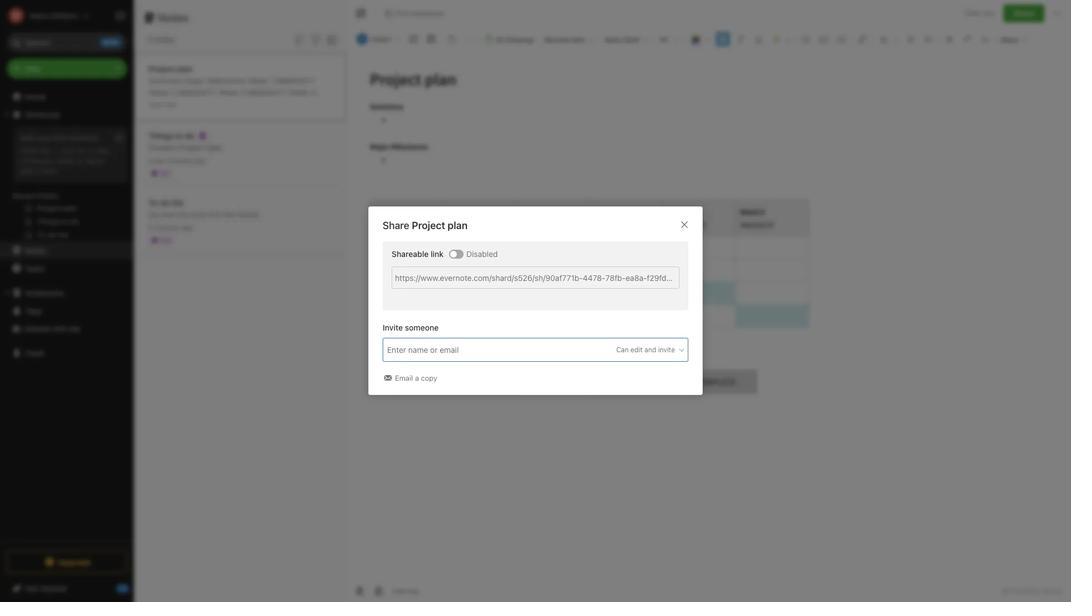 Task type: vqa. For each thing, say whether or not it's contained in the screenshot.
'Main' ELEMENT
no



Task type: locate. For each thing, give the bounding box(es) containing it.
5 up not
[[212, 99, 217, 109]]

1 horizontal spatial 1
[[278, 99, 282, 109]]

major
[[185, 76, 205, 85]]

0 horizontal spatial a
[[88, 146, 92, 155]]

email a copy button
[[383, 374, 440, 384]]

Add tag field
[[386, 345, 520, 357]]

0 horizontal spatial do
[[149, 210, 159, 219]]

3 down just
[[149, 111, 153, 120]]

share up shareable
[[383, 220, 410, 232]]

calendar event image
[[424, 31, 439, 47]]

2 up track...
[[303, 99, 307, 109]]

notes link
[[0, 242, 133, 260]]

2 down summary
[[171, 87, 175, 97]]

minutes down present project idea
[[167, 157, 192, 165]]

note window element
[[347, 0, 1072, 603]]

1 vertical spatial project
[[178, 143, 204, 152]]

1 up track...
[[278, 99, 282, 109]]

1 vertical spatial do
[[161, 198, 170, 207]]

notebooks
[[25, 288, 64, 298]]

task
[[260, 99, 276, 109], [284, 99, 301, 109], [309, 99, 326, 109], [155, 111, 172, 120]]

1 vertical spatial the
[[224, 210, 235, 219]]

minutes up the 0/3
[[155, 224, 180, 232]]

do
[[185, 131, 195, 140], [161, 198, 170, 207]]

0 horizontal spatial project
[[149, 64, 175, 73]]

shared link switcher image
[[451, 251, 457, 258]]

font color image
[[687, 31, 715, 47]]

click the ...
[[20, 146, 59, 155]]

1 vertical spatial a
[[149, 157, 152, 165]]

0 horizontal spatial 4
[[174, 111, 179, 120]]

close image
[[678, 218, 692, 232]]

project up summary
[[149, 64, 175, 73]]

project
[[149, 64, 175, 73], [178, 143, 204, 152], [412, 220, 446, 232]]

2 horizontal spatial project
[[412, 220, 446, 232]]

1 vertical spatial now
[[161, 210, 176, 219]]

1 vertical spatial ago
[[181, 224, 193, 232]]

2 vertical spatial a
[[415, 374, 419, 383]]

invite someone
[[383, 324, 439, 333]]

0 vertical spatial plan
[[177, 64, 193, 73]]

bulleted list image
[[799, 31, 815, 47]]

icon
[[61, 146, 75, 155]]

a left few
[[149, 157, 152, 165]]

1 horizontal spatial ago
[[194, 157, 206, 165]]

to down the note,
[[98, 156, 105, 165]]

0 horizontal spatial 5
[[149, 224, 153, 232]]

you
[[983, 9, 995, 17]]

a inside icon on a note, notebook, stack or tag to add it here.
[[88, 146, 92, 155]]

1
[[270, 76, 274, 85], [278, 99, 282, 109]]

home link
[[0, 88, 134, 106]]

1 horizontal spatial 2
[[303, 99, 307, 109]]

0 vertical spatial 4
[[311, 87, 316, 97]]

tree containing home
[[0, 88, 134, 542]]

1 horizontal spatial share
[[1014, 8, 1036, 18]]

1 vertical spatial plan
[[448, 220, 468, 232]]

0 vertical spatial 3
[[147, 35, 152, 44]]

0 vertical spatial notes
[[158, 11, 189, 24]]

alignment image
[[875, 31, 903, 47]]

do left 'list'
[[161, 198, 170, 207]]

1 horizontal spatial do
[[178, 210, 188, 219]]

do down 'list'
[[178, 210, 188, 219]]

tree
[[0, 88, 134, 542]]

not
[[210, 111, 226, 120]]

notes
[[158, 11, 189, 24], [38, 191, 58, 200], [25, 246, 46, 255]]

1 vertical spatial to
[[98, 156, 105, 165]]

summary
[[149, 76, 183, 85]]

notes inside note list element
[[158, 11, 189, 24]]

now right just
[[164, 100, 177, 109]]

week up track...
[[289, 87, 309, 97]]

mm/dd/yy up track...
[[276, 76, 315, 85]]

3 notes
[[147, 35, 174, 44]]

0 horizontal spatial plan
[[177, 64, 193, 73]]

new button
[[7, 59, 127, 79]]

all changes saved
[[1002, 587, 1063, 596]]

notes up tasks
[[25, 246, 46, 255]]

a
[[88, 146, 92, 155], [149, 157, 152, 165], [415, 374, 419, 383]]

add your first shortcut
[[20, 133, 98, 142]]

to inside icon on a note, notebook, stack or tag to add it here.
[[98, 156, 105, 165]]

click
[[20, 146, 37, 155]]

1 vertical spatial 3
[[241, 87, 246, 97]]

tag
[[85, 156, 96, 165]]

outdent image
[[922, 31, 937, 47]]

0 horizontal spatial do
[[161, 198, 170, 207]]

a right on
[[88, 146, 92, 155]]

just now
[[149, 100, 177, 109]]

ago down present project idea
[[194, 157, 206, 165]]

first notebook button
[[381, 6, 449, 21]]

1 horizontal spatial 5
[[212, 99, 217, 109]]

the
[[39, 146, 50, 155], [224, 210, 235, 219]]

1 do from the left
[[149, 210, 159, 219]]

0 vertical spatial do
[[185, 131, 195, 140]]

0 horizontal spatial share
[[383, 220, 410, 232]]

None search field
[[15, 32, 119, 52]]

me
[[69, 324, 81, 334]]

expand notebooks image
[[3, 289, 12, 298]]

1 vertical spatial minutes
[[155, 224, 180, 232]]

can
[[617, 346, 629, 355]]

week right milestones on the left of the page
[[248, 76, 268, 85]]

...
[[52, 146, 59, 155]]

1 up on
[[270, 76, 274, 85]]

the right the for
[[224, 210, 235, 219]]

1 horizontal spatial project
[[178, 143, 204, 152]]

saved
[[1043, 587, 1063, 596]]

notes right recent
[[38, 191, 58, 200]]

0 horizontal spatial 1
[[270, 76, 274, 85]]

undo image
[[444, 31, 460, 47]]

note,
[[94, 146, 111, 155]]

subscript image
[[978, 31, 994, 47]]

now
[[164, 100, 177, 109], [161, 210, 176, 219]]

ago down soon
[[181, 224, 193, 232]]

0 vertical spatial now
[[164, 100, 177, 109]]

share
[[1014, 8, 1036, 18], [383, 220, 410, 232]]

do up present project idea
[[185, 131, 195, 140]]

0 horizontal spatial to
[[98, 156, 105, 165]]

first
[[395, 9, 410, 18]]

settings image
[[114, 9, 127, 22]]

3 down milestones on the left of the page
[[241, 87, 246, 97]]

0 vertical spatial 5
[[212, 99, 217, 109]]

0 vertical spatial the
[[39, 146, 50, 155]]

group containing add your first shortcut
[[0, 123, 133, 246]]

0 vertical spatial a
[[88, 146, 92, 155]]

indent image
[[904, 31, 920, 47]]

icon on a note, notebook, stack or tag to add it here.
[[20, 146, 111, 175]]

mm/dd/yy up started
[[219, 99, 258, 109]]

project up link
[[412, 220, 446, 232]]

project up a few minutes ago
[[178, 143, 204, 152]]

plan up shared link switcher image
[[448, 220, 468, 232]]

few
[[154, 157, 165, 165]]

1 vertical spatial share
[[383, 220, 410, 232]]

to up present project idea
[[176, 131, 183, 140]]

or
[[76, 156, 83, 165]]

the left ...
[[39, 146, 50, 155]]

project for share project plan
[[412, 220, 446, 232]]

1 horizontal spatial the
[[224, 210, 235, 219]]

3 left notes
[[147, 35, 152, 44]]

shortcuts
[[25, 110, 60, 119]]

5
[[212, 99, 217, 109], [149, 224, 153, 232]]

share inside button
[[1014, 8, 1036, 18]]

home
[[25, 92, 46, 101]]

share project plan
[[383, 220, 468, 232]]

0 vertical spatial to
[[176, 131, 183, 140]]

Search text field
[[15, 32, 119, 52]]

2 horizontal spatial a
[[415, 374, 419, 383]]

numbered list image
[[817, 31, 832, 47]]

stack
[[56, 156, 74, 165]]

to inside note list element
[[176, 131, 183, 140]]

copy
[[421, 374, 438, 383]]

share up more image
[[1014, 8, 1036, 18]]

shareable link
[[392, 250, 444, 259]]

notes up notes
[[158, 11, 189, 24]]

email a copy
[[395, 374, 438, 383]]

2
[[171, 87, 175, 97], [303, 99, 307, 109]]

shortcuts button
[[0, 106, 133, 123]]

now down to-do list
[[161, 210, 176, 219]]

minutes
[[167, 157, 192, 165], [155, 224, 180, 232]]

do down to-
[[149, 210, 159, 219]]

to-
[[149, 198, 161, 207]]

note list element
[[134, 0, 347, 603]]

1 vertical spatial 2
[[303, 99, 307, 109]]

4
[[311, 87, 316, 97], [174, 111, 179, 120]]

1 horizontal spatial a
[[149, 157, 152, 165]]

2 vertical spatial project
[[412, 220, 446, 232]]

1 vertical spatial 5
[[149, 224, 153, 232]]

group
[[0, 123, 133, 246]]

week
[[248, 76, 268, 85], [149, 87, 169, 97], [219, 87, 239, 97], [289, 87, 309, 97], [190, 99, 210, 109]]

week up legend
[[190, 99, 210, 109]]

plan up major
[[177, 64, 193, 73]]

Note Editor text field
[[347, 54, 1072, 580]]

a left copy
[[415, 374, 419, 383]]

to
[[176, 131, 183, 140], [98, 156, 105, 165]]

0 vertical spatial share
[[1014, 8, 1036, 18]]

0 vertical spatial 1
[[270, 76, 274, 85]]

5 down to-
[[149, 224, 153, 232]]

1 horizontal spatial 4
[[311, 87, 316, 97]]

1 horizontal spatial to
[[176, 131, 183, 140]]

0 vertical spatial 2
[[171, 87, 175, 97]]

ai
[[497, 35, 504, 44]]

tags
[[25, 306, 42, 316]]

summary major milestones week 1 mm/dd/yy week 2 mm/dd/yy week 3 mm/dd/yy week 4 mm/dd/yy week 5 mm/dd/yy task 1 task 2 task 3 task 4 legend not started on track...
[[149, 76, 326, 120]]



Task type: describe. For each thing, give the bounding box(es) containing it.
heading level image
[[541, 31, 598, 47]]

0 horizontal spatial the
[[39, 146, 50, 155]]

new
[[25, 64, 41, 73]]

insert link image
[[855, 31, 871, 47]]

1 vertical spatial 1
[[278, 99, 282, 109]]

0 vertical spatial minutes
[[167, 157, 192, 165]]

share button
[[1004, 4, 1045, 22]]

shared
[[25, 324, 50, 334]]

only
[[966, 9, 981, 17]]

on
[[265, 111, 277, 120]]

first notebook
[[395, 9, 445, 18]]

add a reminder image
[[353, 585, 367, 599]]

notebook
[[412, 9, 445, 18]]

mm/dd/yy down major
[[177, 87, 216, 97]]

edit
[[631, 346, 643, 355]]

insert image
[[354, 31, 404, 47]]

italic image
[[734, 31, 749, 47]]

2 vertical spatial 3
[[149, 111, 153, 120]]

more image
[[998, 31, 1032, 47]]

tasks
[[25, 264, 45, 273]]

week up just
[[149, 87, 169, 97]]

superscript image
[[960, 31, 976, 47]]

shared with me link
[[0, 320, 133, 338]]

first
[[53, 133, 67, 142]]

a inside button
[[415, 374, 419, 383]]

font size image
[[656, 31, 684, 47]]

list
[[172, 198, 183, 207]]

on
[[77, 146, 86, 155]]

now for just
[[164, 100, 177, 109]]

disabled
[[467, 250, 498, 259]]

idea
[[206, 143, 221, 152]]

task image
[[406, 31, 421, 47]]

mm/dd/yy up on
[[248, 87, 287, 97]]

week down milestones on the left of the page
[[219, 87, 239, 97]]

and
[[645, 346, 657, 355]]

1 horizontal spatial plan
[[448, 220, 468, 232]]

add
[[20, 166, 33, 175]]

someone
[[405, 324, 439, 333]]

email
[[395, 374, 413, 383]]

tasks button
[[0, 260, 133, 277]]

future
[[237, 210, 259, 219]]

just
[[149, 100, 162, 109]]

plan inside note list element
[[177, 64, 193, 73]]

5 minutes ago
[[149, 224, 193, 232]]

tags button
[[0, 302, 133, 320]]

2 vertical spatial notes
[[25, 246, 46, 255]]

shared with me
[[25, 324, 81, 334]]

cleanup
[[506, 35, 534, 44]]

highlight image
[[768, 31, 795, 47]]

add tag image
[[372, 585, 386, 599]]

track...
[[279, 111, 311, 120]]

font family image
[[601, 31, 653, 47]]

can edit and invite
[[617, 346, 676, 355]]

soon
[[190, 210, 207, 219]]

shortcut
[[69, 133, 98, 142]]

a inside note list element
[[149, 157, 152, 165]]

bold image
[[716, 31, 731, 47]]

notebook,
[[20, 156, 54, 165]]

ai cleanup
[[497, 35, 534, 44]]

ai cleanup button
[[482, 31, 538, 47]]

now for do
[[161, 210, 176, 219]]

invite
[[659, 346, 676, 355]]

checklist image
[[835, 31, 850, 47]]

Select permission field
[[595, 346, 686, 356]]

notebooks link
[[0, 284, 133, 302]]

project plan
[[149, 64, 193, 73]]

recent notes
[[13, 191, 58, 200]]

1 vertical spatial notes
[[38, 191, 58, 200]]

upgrade button
[[7, 552, 127, 574]]

do now do soon for the future
[[149, 210, 259, 219]]

add
[[20, 133, 34, 142]]

expand note image
[[355, 7, 368, 20]]

recent
[[13, 191, 36, 200]]

with
[[52, 324, 67, 334]]

notes
[[154, 35, 174, 44]]

2 do from the left
[[178, 210, 188, 219]]

upgrade
[[58, 558, 91, 568]]

5 inside summary major milestones week 1 mm/dd/yy week 2 mm/dd/yy week 3 mm/dd/yy week 4 mm/dd/yy week 5 mm/dd/yy task 1 task 2 task 3 task 4 legend not started on track...
[[212, 99, 217, 109]]

the inside note list element
[[224, 210, 235, 219]]

trash
[[25, 349, 45, 358]]

to-do list
[[149, 198, 183, 207]]

it
[[35, 166, 39, 175]]

here.
[[41, 166, 58, 175]]

underline image
[[751, 31, 767, 47]]

present project idea
[[149, 143, 221, 152]]

0 horizontal spatial 2
[[171, 87, 175, 97]]

group inside tree
[[0, 123, 133, 246]]

share for share
[[1014, 8, 1036, 18]]

strikethrough image
[[942, 31, 958, 47]]

changes
[[1013, 587, 1041, 596]]

0 vertical spatial ago
[[194, 157, 206, 165]]

0 vertical spatial project
[[149, 64, 175, 73]]

project for present project idea
[[178, 143, 204, 152]]

a few minutes ago
[[149, 157, 206, 165]]

mm/dd/yy down summary
[[149, 99, 188, 109]]

shareable
[[392, 250, 429, 259]]

all
[[1002, 587, 1011, 596]]

present
[[149, 143, 176, 152]]

share for share project plan
[[383, 220, 410, 232]]

things to do
[[149, 131, 195, 140]]

0 horizontal spatial ago
[[181, 224, 193, 232]]

0/1
[[161, 169, 170, 178]]

trash link
[[0, 344, 133, 362]]

started
[[228, 111, 263, 120]]

invite
[[383, 324, 403, 333]]

1 vertical spatial 4
[[174, 111, 179, 120]]

only you
[[966, 9, 995, 17]]

link
[[431, 250, 444, 259]]

0/3
[[161, 236, 171, 245]]

things
[[149, 131, 174, 140]]

for
[[210, 210, 221, 219]]

Shared URL text field
[[392, 267, 680, 289]]

1 horizontal spatial do
[[185, 131, 195, 140]]

your
[[36, 133, 51, 142]]



